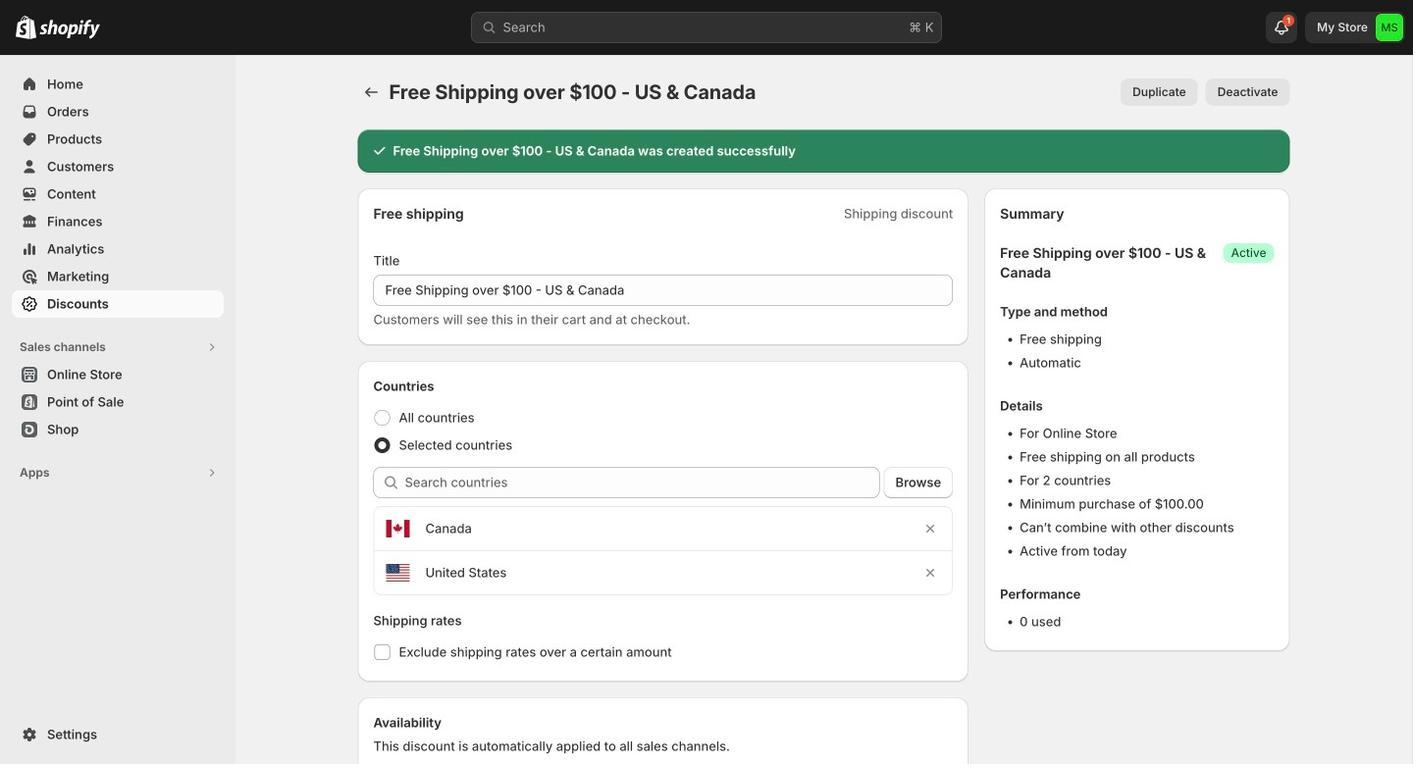 Task type: vqa. For each thing, say whether or not it's contained in the screenshot.
text field
yes



Task type: describe. For each thing, give the bounding box(es) containing it.
shopify image
[[16, 15, 36, 39]]

shopify image
[[39, 19, 100, 39]]

Search countries text field
[[405, 467, 880, 499]]

my store image
[[1376, 14, 1403, 41]]



Task type: locate. For each thing, give the bounding box(es) containing it.
None text field
[[373, 275, 953, 306]]



